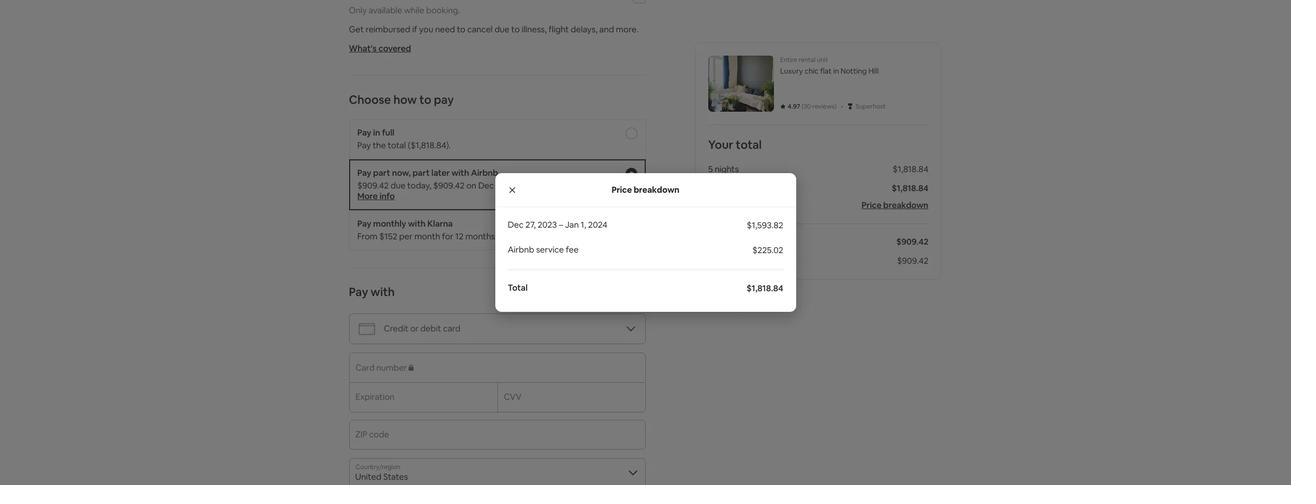 Task type: vqa. For each thing, say whether or not it's contained in the screenshot.
the 15
no



Task type: describe. For each thing, give the bounding box(es) containing it.
0 horizontal spatial price breakdown
[[612, 184, 680, 195]]

1,
[[581, 220, 587, 231]]

cancel
[[468, 24, 493, 35]]

nights
[[715, 164, 739, 175]]

for
[[442, 231, 454, 242]]

1 vertical spatial dec
[[508, 220, 524, 231]]

apply.
[[550, 231, 573, 242]]

airbnb inside dialog
[[508, 244, 535, 256]]

1 horizontal spatial total
[[736, 137, 762, 152]]

entire
[[781, 56, 798, 64]]

the
[[373, 140, 386, 151]]

more info button for pay monthly with klarna from $152 per month for 12 months. interest may apply. more info
[[574, 231, 612, 242]]

($1,818.84).
[[408, 140, 451, 151]]

may
[[531, 231, 548, 242]]

full
[[382, 127, 395, 138]]

pay in full pay the total ($1,818.84).
[[358, 127, 451, 151]]

0 horizontal spatial to
[[420, 92, 432, 107]]

airbnb inside "pay part now, part later with airbnb $909.42 due today,  $909.42 on dec 14, 2023. no extra fees. more info"
[[471, 168, 499, 179]]

per
[[399, 231, 413, 242]]

what's covered button
[[349, 43, 411, 54]]

month
[[415, 231, 440, 242]]

extra
[[545, 180, 565, 191]]

more info button for pay part now, part later with airbnb $909.42 due today,  $909.42 on dec 14, 2023. no extra fees. more info
[[358, 191, 395, 202]]

(
[[802, 102, 804, 111]]

and
[[600, 24, 614, 35]]

)
[[835, 102, 837, 111]]

1 vertical spatial 2023
[[756, 256, 776, 267]]

•
[[841, 101, 844, 112]]

pay part now, part later with airbnb $909.42 due today,  $909.42 on dec 14, 2023. no extra fees. more info
[[358, 168, 586, 202]]

total
[[508, 283, 528, 294]]

months.
[[466, 231, 497, 242]]

$225.02
[[753, 245, 784, 256]]

only available while booking.
[[349, 5, 460, 16]]

price breakdown button
[[862, 200, 929, 211]]

pay for in
[[358, 127, 372, 138]]

30
[[804, 102, 811, 111]]

choose
[[349, 92, 391, 107]]

1 part from the left
[[373, 168, 391, 179]]

4.97
[[788, 102, 801, 111]]

dec 27, 2023 – jan 1, 2024
[[508, 220, 608, 231]]

$1,818.84 for $225.02
[[747, 283, 784, 294]]

rental
[[799, 56, 816, 64]]

only
[[349, 5, 367, 16]]

chic
[[805, 66, 819, 76]]

5
[[709, 164, 713, 175]]

choose how to pay
[[349, 92, 454, 107]]

1 vertical spatial price breakdown
[[862, 200, 929, 211]]

interest
[[499, 231, 529, 242]]

you
[[419, 24, 434, 35]]

need
[[435, 24, 455, 35]]

delays,
[[571, 24, 598, 35]]

hill
[[869, 66, 879, 76]]

united states element
[[349, 459, 646, 486]]

reviews
[[813, 102, 835, 111]]

from
[[358, 231, 378, 242]]

illness,
[[522, 24, 547, 35]]

pay for part
[[358, 168, 372, 179]]

14, inside "pay part now, part later with airbnb $909.42 due today,  $909.42 on dec 14, 2023. no extra fees. more info"
[[496, 180, 507, 191]]

due
[[709, 256, 725, 267]]

due inside "pay part now, part later with airbnb $909.42 due today,  $909.42 on dec 14, 2023. no extra fees. more info"
[[391, 180, 406, 191]]

no
[[532, 180, 543, 191]]

while
[[404, 5, 425, 16]]

how
[[394, 92, 417, 107]]

more inside "pay part now, part later with airbnb $909.42 due today,  $909.42 on dec 14, 2023. no extra fees. more info"
[[358, 191, 378, 202]]

pay monthly with klarna from $152 per month for 12 months. interest may apply. more info
[[358, 218, 612, 242]]

1 horizontal spatial due
[[495, 24, 510, 35]]

pay for with
[[349, 285, 368, 300]]

–
[[559, 220, 563, 231]]

1 horizontal spatial to
[[457, 24, 466, 35]]

27,
[[526, 220, 536, 231]]

flat
[[821, 66, 832, 76]]

superhost
[[856, 102, 886, 111]]

2023 inside dialog
[[538, 220, 557, 231]]

0 vertical spatial $1,818.84
[[893, 164, 929, 175]]

due dec 14, 2023
[[709, 256, 776, 267]]

2 horizontal spatial to
[[512, 24, 520, 35]]

with inside pay monthly with klarna from $152 per month for 12 months. interest may apply. more info
[[408, 218, 426, 230]]

if
[[412, 24, 418, 35]]

available
[[369, 5, 403, 16]]

klarna
[[428, 218, 453, 230]]

$1,593.82
[[747, 220, 784, 231]]

airbnb service fee
[[508, 244, 579, 256]]



Task type: locate. For each thing, give the bounding box(es) containing it.
0 horizontal spatial dec
[[479, 180, 494, 191]]

2023 left –
[[538, 220, 557, 231]]

0 vertical spatial 14,
[[496, 180, 507, 191]]

1 vertical spatial info
[[597, 231, 612, 242]]

total down full
[[388, 140, 406, 151]]

0 vertical spatial more
[[358, 191, 378, 202]]

luxury
[[781, 66, 804, 76]]

1 vertical spatial breakdown
[[884, 200, 929, 211]]

0 horizontal spatial due
[[391, 180, 406, 191]]

1 horizontal spatial more
[[574, 231, 595, 242]]

airbnb down "interest" on the left top
[[508, 244, 535, 256]]

2 horizontal spatial with
[[452, 168, 469, 179]]

2 vertical spatial $1,818.84
[[747, 283, 784, 294]]

1 horizontal spatial price
[[862, 200, 882, 211]]

united states button
[[349, 459, 646, 486]]

0 vertical spatial price
[[612, 184, 632, 195]]

flight
[[549, 24, 569, 35]]

on
[[467, 180, 477, 191]]

due down now,
[[391, 180, 406, 191]]

0 horizontal spatial airbnb
[[471, 168, 499, 179]]

now,
[[392, 168, 411, 179]]

1 horizontal spatial 2023
[[756, 256, 776, 267]]

dialog
[[495, 173, 797, 312]]

part left now,
[[373, 168, 391, 179]]

1 horizontal spatial airbnb
[[508, 244, 535, 256]]

more.
[[616, 24, 639, 35]]

1 horizontal spatial info
[[597, 231, 612, 242]]

2 horizontal spatial dec
[[726, 256, 742, 267]]

to
[[457, 24, 466, 35], [512, 24, 520, 35], [420, 92, 432, 107]]

service
[[536, 244, 564, 256]]

info inside pay monthly with klarna from $152 per month for 12 months. interest may apply. more info
[[597, 231, 612, 242]]

0 horizontal spatial price
[[612, 184, 632, 195]]

to left illness,
[[512, 24, 520, 35]]

1 vertical spatial with
[[408, 218, 426, 230]]

0 vertical spatial price breakdown
[[612, 184, 680, 195]]

$1,818.84 for your total
[[892, 183, 929, 194]]

14,
[[496, 180, 507, 191], [744, 256, 755, 267]]

1 horizontal spatial in
[[834, 66, 840, 76]]

pay with
[[349, 285, 395, 300]]

airbnb up on
[[471, 168, 499, 179]]

breakdown inside dialog
[[634, 184, 680, 195]]

1 vertical spatial price
[[862, 200, 882, 211]]

2 part from the left
[[413, 168, 430, 179]]

0 horizontal spatial breakdown
[[634, 184, 680, 195]]

0 vertical spatial more info button
[[358, 191, 395, 202]]

due
[[495, 24, 510, 35], [391, 180, 406, 191]]

in right flat
[[834, 66, 840, 76]]

1 vertical spatial 14,
[[744, 256, 755, 267]]

$909.42
[[358, 180, 389, 191], [434, 180, 465, 191], [897, 236, 929, 248], [898, 256, 929, 267]]

fee
[[566, 244, 579, 256]]

what's covered
[[349, 43, 411, 54]]

pay for monthly
[[358, 218, 372, 230]]

1 vertical spatial $1,818.84
[[892, 183, 929, 194]]

14, left the 2023.
[[496, 180, 507, 191]]

dec
[[479, 180, 494, 191], [508, 220, 524, 231], [726, 256, 742, 267]]

1 horizontal spatial price breakdown
[[862, 200, 929, 211]]

to right need
[[457, 24, 466, 35]]

1 horizontal spatial more info button
[[574, 231, 612, 242]]

in left full
[[373, 127, 380, 138]]

$1,818.84
[[893, 164, 929, 175], [892, 183, 929, 194], [747, 283, 784, 294]]

2023 down $1,593.82
[[756, 256, 776, 267]]

booking.
[[426, 5, 460, 16]]

airbnb
[[471, 168, 499, 179], [508, 244, 535, 256]]

in inside entire rental unit luxury chic flat in notting hill
[[834, 66, 840, 76]]

get
[[349, 24, 364, 35]]

states
[[383, 472, 408, 483]]

more down 1,
[[574, 231, 595, 242]]

more info button
[[358, 191, 395, 202], [574, 231, 612, 242]]

notting
[[841, 66, 867, 76]]

pay inside "pay part now, part later with airbnb $909.42 due today,  $909.42 on dec 14, 2023. no extra fees. more info"
[[358, 168, 372, 179]]

breakdown
[[634, 184, 680, 195], [884, 200, 929, 211]]

united states
[[355, 472, 408, 483]]

price
[[612, 184, 632, 195], [862, 200, 882, 211]]

2024
[[588, 220, 608, 231]]

reimbursed
[[366, 24, 411, 35]]

with
[[452, 168, 469, 179], [408, 218, 426, 230], [371, 285, 395, 300]]

info down now,
[[380, 191, 395, 202]]

None radio
[[626, 128, 637, 139], [626, 168, 637, 180], [626, 219, 637, 231], [626, 128, 637, 139], [626, 168, 637, 180], [626, 219, 637, 231]]

0 vertical spatial breakdown
[[634, 184, 680, 195]]

dec right due
[[726, 256, 742, 267]]

1 horizontal spatial part
[[413, 168, 430, 179]]

entire rental unit luxury chic flat in notting hill
[[781, 56, 879, 76]]

info down the 2024
[[597, 231, 612, 242]]

14, right due
[[744, 256, 755, 267]]

0 horizontal spatial with
[[371, 285, 395, 300]]

later
[[432, 168, 450, 179]]

0 vertical spatial airbnb
[[471, 168, 499, 179]]

0 horizontal spatial part
[[373, 168, 391, 179]]

1 horizontal spatial breakdown
[[884, 200, 929, 211]]

12
[[456, 231, 464, 242]]

today,
[[408, 180, 432, 191]]

$152
[[380, 231, 398, 242]]

pay inside pay monthly with klarna from $152 per month for 12 months. interest may apply. more info
[[358, 218, 372, 230]]

1 horizontal spatial 14,
[[744, 256, 755, 267]]

to left "pay"
[[420, 92, 432, 107]]

1 vertical spatial more info button
[[574, 231, 612, 242]]

total inside pay in full pay the total ($1,818.84).
[[388, 140, 406, 151]]

0 vertical spatial due
[[495, 24, 510, 35]]

jan
[[565, 220, 579, 231]]

0 vertical spatial with
[[452, 168, 469, 179]]

2 vertical spatial with
[[371, 285, 395, 300]]

total
[[736, 137, 762, 152], [388, 140, 406, 151]]

5 nights
[[709, 164, 739, 175]]

0 horizontal spatial total
[[388, 140, 406, 151]]

dec right on
[[479, 180, 494, 191]]

dec inside "pay part now, part later with airbnb $909.42 due today,  $909.42 on dec 14, 2023. no extra fees. more info"
[[479, 180, 494, 191]]

part
[[373, 168, 391, 179], [413, 168, 430, 179]]

1 vertical spatial airbnb
[[508, 244, 535, 256]]

in inside pay in full pay the total ($1,818.84).
[[373, 127, 380, 138]]

pay
[[434, 92, 454, 107]]

1 horizontal spatial with
[[408, 218, 426, 230]]

1 horizontal spatial dec
[[508, 220, 524, 231]]

1 vertical spatial in
[[373, 127, 380, 138]]

0 horizontal spatial info
[[380, 191, 395, 202]]

0 vertical spatial in
[[834, 66, 840, 76]]

total right your
[[736, 137, 762, 152]]

info
[[380, 191, 395, 202], [597, 231, 612, 242]]

2023.
[[509, 180, 530, 191]]

with inside "pay part now, part later with airbnb $909.42 due today,  $909.42 on dec 14, 2023. no extra fees. more info"
[[452, 168, 469, 179]]

due right cancel
[[495, 24, 510, 35]]

0 horizontal spatial 14,
[[496, 180, 507, 191]]

get reimbursed if you need to cancel due to illness, flight delays, and more.
[[349, 24, 639, 35]]

info inside "pay part now, part later with airbnb $909.42 due today,  $909.42 on dec 14, 2023. no extra fees. more info"
[[380, 191, 395, 202]]

0 vertical spatial dec
[[479, 180, 494, 191]]

more
[[358, 191, 378, 202], [574, 231, 595, 242]]

fees.
[[567, 180, 586, 191]]

unit
[[817, 56, 829, 64]]

$1,818.84 inside dialog
[[747, 283, 784, 294]]

your total
[[709, 137, 762, 152]]

0 horizontal spatial more
[[358, 191, 378, 202]]

0 horizontal spatial in
[[373, 127, 380, 138]]

united
[[355, 472, 382, 483]]

0 vertical spatial info
[[380, 191, 395, 202]]

more inside pay monthly with klarna from $152 per month for 12 months. interest may apply. more info
[[574, 231, 595, 242]]

more up monthly at the top left of page
[[358, 191, 378, 202]]

4.97 ( 30 reviews )
[[788, 102, 837, 111]]

pay
[[358, 127, 372, 138], [358, 140, 371, 151], [358, 168, 372, 179], [358, 218, 372, 230], [349, 285, 368, 300]]

1 vertical spatial due
[[391, 180, 406, 191]]

0 horizontal spatial more info button
[[358, 191, 395, 202]]

0 vertical spatial 2023
[[538, 220, 557, 231]]

your
[[709, 137, 734, 152]]

1 vertical spatial more
[[574, 231, 595, 242]]

in
[[834, 66, 840, 76], [373, 127, 380, 138]]

part up "today,"
[[413, 168, 430, 179]]

visa card image
[[528, 287, 543, 298]]

0 horizontal spatial 2023
[[538, 220, 557, 231]]

price breakdown
[[612, 184, 680, 195], [862, 200, 929, 211]]

monthly
[[373, 218, 406, 230]]

more info button up monthly at the top left of page
[[358, 191, 395, 202]]

dec up "interest" on the left top
[[508, 220, 524, 231]]

dialog containing price breakdown
[[495, 173, 797, 312]]

more info button down the 2024
[[574, 231, 612, 242]]

2 vertical spatial dec
[[726, 256, 742, 267]]

2023
[[538, 220, 557, 231], [756, 256, 776, 267]]



